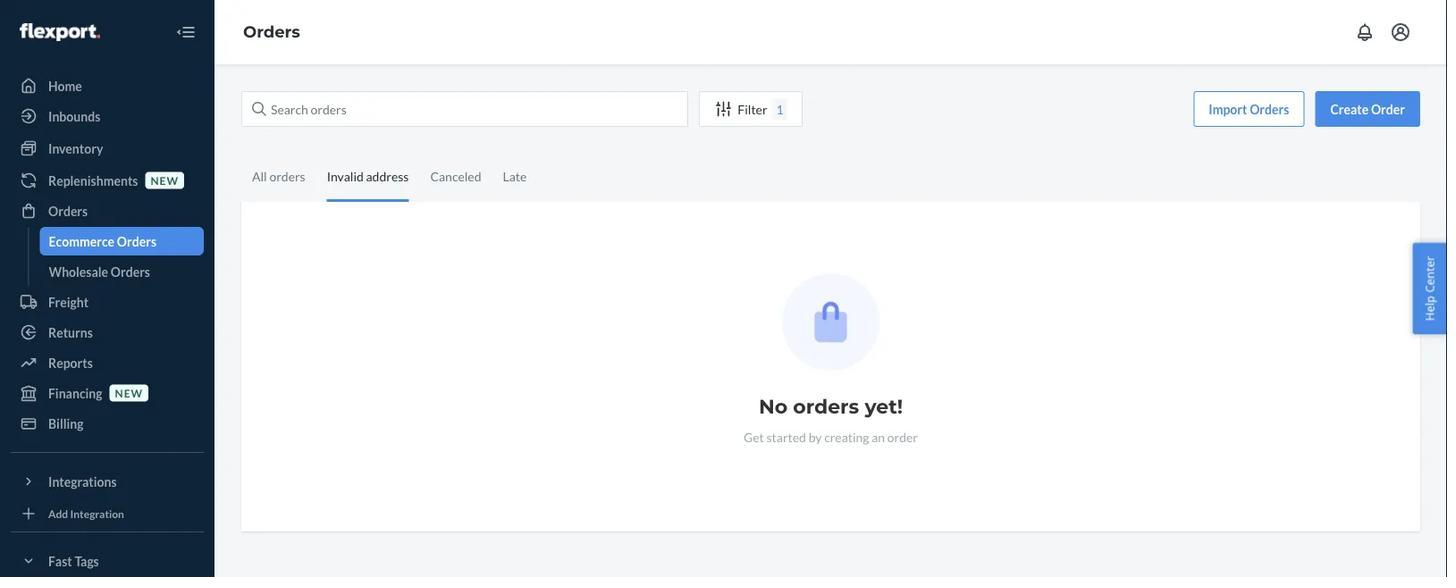 Task type: vqa. For each thing, say whether or not it's contained in the screenshot.
Inventory link
yes



Task type: locate. For each thing, give the bounding box(es) containing it.
1 horizontal spatial orders link
[[243, 22, 300, 42]]

late
[[503, 169, 527, 184]]

started
[[767, 430, 806, 445]]

new
[[151, 174, 179, 187], [115, 387, 143, 400]]

orders
[[269, 169, 306, 184], [793, 395, 860, 419]]

orders
[[243, 22, 300, 42], [1250, 101, 1290, 117], [48, 203, 88, 219], [117, 234, 156, 249], [111, 264, 150, 279]]

orders right all
[[269, 169, 306, 184]]

1 horizontal spatial orders
[[793, 395, 860, 419]]

close navigation image
[[175, 21, 197, 43]]

0 vertical spatial new
[[151, 174, 179, 187]]

canceled
[[430, 169, 482, 184]]

create order
[[1331, 101, 1406, 117]]

integrations button
[[11, 468, 204, 496]]

1 vertical spatial new
[[115, 387, 143, 400]]

orders link up 'search' icon
[[243, 22, 300, 42]]

billing link
[[11, 410, 204, 438]]

home
[[48, 78, 82, 93]]

0 horizontal spatial orders link
[[11, 197, 204, 225]]

no
[[759, 395, 788, 419]]

tags
[[75, 554, 99, 569]]

wholesale orders
[[49, 264, 150, 279]]

add
[[48, 507, 68, 520]]

returns
[[48, 325, 93, 340]]

wholesale
[[49, 264, 108, 279]]

new down reports link
[[115, 387, 143, 400]]

orders inside button
[[1250, 101, 1290, 117]]

filter
[[738, 101, 768, 117]]

orders link up ecommerce orders
[[11, 197, 204, 225]]

orders right the import at the top right of the page
[[1250, 101, 1290, 117]]

import orders
[[1209, 101, 1290, 117]]

import
[[1209, 101, 1248, 117]]

1 vertical spatial orders
[[793, 395, 860, 419]]

orders down ecommerce orders link
[[111, 264, 150, 279]]

0 vertical spatial orders link
[[243, 22, 300, 42]]

center
[[1422, 256, 1438, 293]]

billing
[[48, 416, 84, 431]]

orders up wholesale orders link
[[117, 234, 156, 249]]

new down inventory 'link' on the left top of page
[[151, 174, 179, 187]]

add integration
[[48, 507, 124, 520]]

1
[[777, 101, 784, 117]]

fast tags button
[[11, 547, 204, 576]]

0 vertical spatial orders
[[269, 169, 306, 184]]

new for replenishments
[[151, 174, 179, 187]]

orders for import orders
[[1250, 101, 1290, 117]]

help center button
[[1413, 243, 1448, 335]]

Search orders text field
[[241, 91, 689, 127]]

orders up get started by creating an order
[[793, 395, 860, 419]]

returns link
[[11, 318, 204, 347]]

1 horizontal spatial new
[[151, 174, 179, 187]]

home link
[[11, 72, 204, 100]]

by
[[809, 430, 822, 445]]

orders link
[[243, 22, 300, 42], [11, 197, 204, 225]]

0 horizontal spatial orders
[[269, 169, 306, 184]]

0 horizontal spatial new
[[115, 387, 143, 400]]

ecommerce orders
[[49, 234, 156, 249]]

invalid
[[327, 169, 364, 184]]

address
[[366, 169, 409, 184]]

orders for wholesale orders
[[111, 264, 150, 279]]

inventory
[[48, 141, 103, 156]]



Task type: describe. For each thing, give the bounding box(es) containing it.
get started by creating an order
[[744, 430, 918, 445]]

orders for ecommerce orders
[[117, 234, 156, 249]]

invalid address
[[327, 169, 409, 184]]

ecommerce orders link
[[40, 227, 204, 256]]

flexport logo image
[[20, 23, 100, 41]]

reports link
[[11, 349, 204, 377]]

orders up 'search' icon
[[243, 22, 300, 42]]

open account menu image
[[1390, 21, 1412, 43]]

fast tags
[[48, 554, 99, 569]]

ecommerce
[[49, 234, 115, 249]]

orders up ecommerce
[[48, 203, 88, 219]]

integration
[[70, 507, 124, 520]]

integrations
[[48, 474, 117, 490]]

search image
[[252, 102, 266, 116]]

all orders
[[252, 169, 306, 184]]

orders for no
[[793, 395, 860, 419]]

1 vertical spatial orders link
[[11, 197, 204, 225]]

fast
[[48, 554, 72, 569]]

create order link
[[1316, 91, 1421, 127]]

order
[[888, 430, 918, 445]]

yet!
[[865, 395, 903, 419]]

replenishments
[[48, 173, 138, 188]]

financing
[[48, 386, 102, 401]]

inbounds link
[[11, 102, 204, 131]]

inbounds
[[48, 109, 100, 124]]

get
[[744, 430, 764, 445]]

orders for all
[[269, 169, 306, 184]]

reports
[[48, 355, 93, 371]]

empty list image
[[782, 274, 880, 371]]

help
[[1422, 296, 1438, 321]]

import orders button
[[1194, 91, 1305, 127]]

an
[[872, 430, 885, 445]]

open notifications image
[[1355, 21, 1376, 43]]

create
[[1331, 101, 1369, 117]]

new for financing
[[115, 387, 143, 400]]

add integration link
[[11, 503, 204, 525]]

creating
[[825, 430, 870, 445]]

help center
[[1422, 256, 1438, 321]]

all
[[252, 169, 267, 184]]

filter 1
[[738, 101, 784, 117]]

freight
[[48, 295, 89, 310]]

inventory link
[[11, 134, 204, 163]]

no orders yet!
[[759, 395, 903, 419]]

freight link
[[11, 288, 204, 317]]

order
[[1372, 101, 1406, 117]]

wholesale orders link
[[40, 258, 204, 286]]



